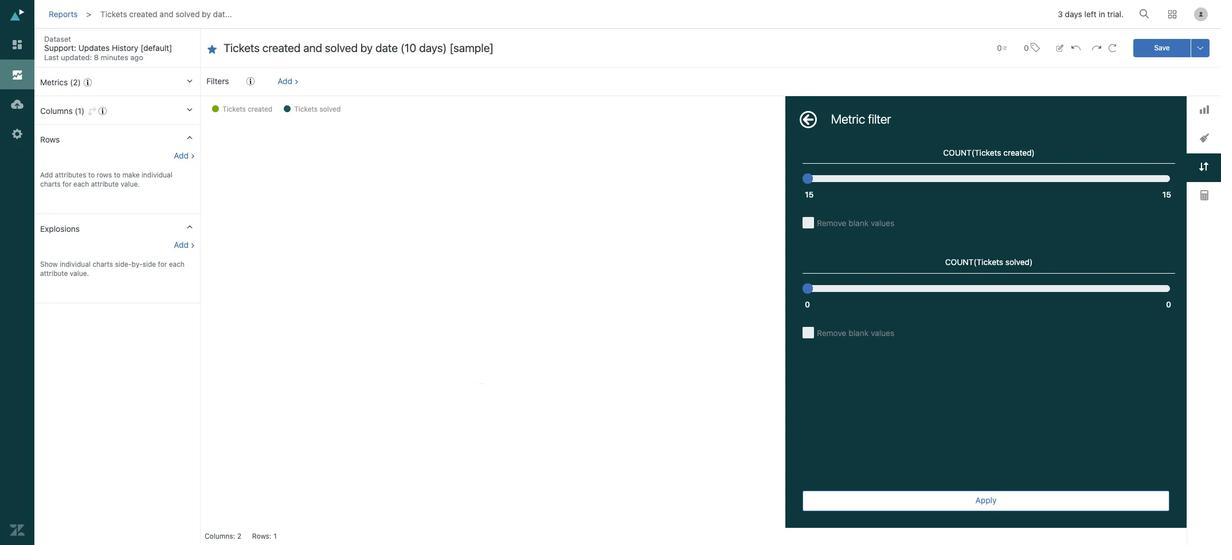 Task type: describe. For each thing, give the bounding box(es) containing it.
for inside add attributes to rows to make individual charts for each attribute value.
[[62, 180, 72, 189]]

reports
[[49, 9, 78, 19]]

attribute inside show individual charts side-by-side for each attribute value.
[[40, 270, 68, 278]]

support:
[[44, 43, 76, 53]]

2 blank from the top
[[849, 329, 869, 338]]

Search... field
[[1142, 5, 1153, 22]]

value. inside show individual charts side-by-side for each attribute value.
[[70, 270, 89, 278]]

2 remove blank values from the top
[[817, 329, 895, 338]]

attributes
[[55, 171, 86, 179]]

rows: 1
[[252, 533, 277, 541]]

1 values from the top
[[871, 219, 895, 228]]

2 to from the left
[[114, 171, 120, 179]]

columns
[[40, 106, 73, 116]]

individual inside add attributes to rows to make individual charts for each attribute value.
[[142, 171, 172, 179]]

3
[[1058, 9, 1063, 19]]

show individual charts side-by-side for each attribute value.
[[40, 260, 185, 278]]

combined shape image
[[1200, 134, 1209, 143]]

last
[[44, 53, 59, 62]]

save group
[[1134, 39, 1210, 57]]

arrow right14 image
[[190, 37, 201, 48]]

datasets image
[[10, 97, 25, 112]]

updated:
[[61, 53, 92, 62]]

(1)
[[75, 106, 84, 116]]

by-
[[132, 260, 143, 269]]

explosions
[[40, 224, 80, 234]]

1 to from the left
[[88, 171, 95, 179]]

reports image
[[10, 67, 25, 82]]

0 vertical spatial solved
[[176, 9, 200, 19]]

tickets for tickets solved
[[294, 105, 318, 114]]

arrow left3 image
[[800, 111, 817, 128]]

by
[[202, 9, 211, 19]]

[default]
[[141, 43, 172, 53]]

rows
[[97, 171, 112, 179]]

show
[[40, 260, 58, 269]]

0 for 0 popup button at the right top
[[997, 43, 1002, 52]]

columns:
[[205, 533, 235, 541]]

each inside show individual charts side-by-side for each attribute value.
[[169, 260, 185, 269]]

tickets solved
[[294, 105, 341, 114]]

tickets created
[[222, 105, 273, 114]]

and
[[160, 9, 173, 19]]

in
[[1099, 9, 1105, 19]]

1
[[274, 533, 277, 541]]

each inside add attributes to rows to make individual charts for each attribute value.
[[73, 180, 89, 189]]

for inside show individual charts side-by-side for each attribute value.
[[158, 260, 167, 269]]

dataset support: updates history [default] last updated: 8 minutes ago
[[44, 34, 172, 62]]

metric
[[831, 112, 865, 127]]

minutes
[[101, 53, 128, 62]]

dataset
[[44, 34, 71, 44]]

0 button
[[992, 36, 1012, 59]]



Task type: locate. For each thing, give the bounding box(es) containing it.
1 vertical spatial solved
[[320, 105, 341, 114]]

0 horizontal spatial solved
[[176, 9, 200, 19]]

updates
[[78, 43, 110, 53]]

None text field
[[224, 41, 974, 56]]

count(tickets left created)
[[943, 148, 1002, 158]]

remove blank values
[[817, 219, 895, 228], [817, 329, 895, 338]]

0
[[997, 43, 1002, 52], [1024, 43, 1029, 52]]

0 vertical spatial values
[[871, 219, 895, 228]]

0 left 0 button
[[997, 43, 1002, 52]]

tickets for tickets created
[[222, 105, 246, 114]]

1 horizontal spatial to
[[114, 171, 120, 179]]

8
[[94, 53, 99, 62]]

1 vertical spatial value.
[[70, 270, 89, 278]]

0 vertical spatial individual
[[142, 171, 172, 179]]

filter
[[868, 112, 891, 127]]

each
[[73, 180, 89, 189], [169, 260, 185, 269]]

to left "rows"
[[88, 171, 95, 179]]

metric filter
[[831, 112, 891, 127]]

individual right make
[[142, 171, 172, 179]]

each right side
[[169, 260, 185, 269]]

solved)
[[1006, 258, 1033, 267]]

0 vertical spatial attribute
[[91, 180, 119, 189]]

0 vertical spatial each
[[73, 180, 89, 189]]

0 horizontal spatial each
[[73, 180, 89, 189]]

0 vertical spatial remove
[[817, 219, 847, 228]]

value. down explosions
[[70, 270, 89, 278]]

0 vertical spatial blank
[[849, 219, 869, 228]]

1 vertical spatial created
[[248, 105, 273, 114]]

graph image
[[1200, 105, 1209, 114]]

2
[[237, 533, 241, 541]]

0 vertical spatial charts
[[40, 180, 61, 189]]

metrics
[[40, 77, 68, 87]]

ago
[[130, 53, 143, 62]]

1 horizontal spatial for
[[158, 260, 167, 269]]

filters
[[206, 76, 229, 86]]

1 remove blank values from the top
[[817, 219, 895, 228]]

0 button
[[1019, 36, 1045, 60]]

created for tickets created and solved by dat...
[[129, 9, 157, 19]]

rows:
[[252, 533, 271, 541]]

columns: 2
[[205, 533, 241, 541]]

0 horizontal spatial for
[[62, 180, 72, 189]]

1 horizontal spatial created
[[248, 105, 273, 114]]

left
[[1085, 9, 1097, 19]]

save
[[1155, 43, 1170, 52]]

1 horizontal spatial open in-app guide image
[[247, 77, 255, 85]]

1 horizontal spatial value.
[[121, 180, 140, 189]]

tickets created and solved by dat...
[[100, 9, 232, 19]]

add inside add attributes to rows to make individual charts for each attribute value.
[[40, 171, 53, 179]]

individual
[[142, 171, 172, 179], [60, 260, 91, 269]]

1 vertical spatial for
[[158, 260, 167, 269]]

tickets
[[100, 9, 127, 19], [222, 105, 246, 114], [294, 105, 318, 114]]

arrows image
[[1200, 163, 1209, 172]]

make
[[122, 171, 140, 179]]

count(tickets left solved)
[[945, 258, 1004, 267]]

open in-app guide image
[[247, 77, 255, 85], [84, 79, 92, 87]]

0 horizontal spatial to
[[88, 171, 95, 179]]

admin image
[[10, 127, 25, 142]]

count(tickets solved)
[[945, 258, 1033, 267]]

1 horizontal spatial individual
[[142, 171, 172, 179]]

count(tickets created)
[[943, 148, 1035, 158]]

1 vertical spatial charts
[[93, 260, 113, 269]]

created
[[129, 9, 157, 19], [248, 105, 273, 114]]

tickets for tickets created and solved by dat...
[[100, 9, 127, 19]]

for down attributes
[[62, 180, 72, 189]]

1 vertical spatial remove blank values
[[817, 329, 895, 338]]

1 0 from the left
[[997, 43, 1002, 52]]

zendesk products image
[[1169, 10, 1177, 18]]

2 horizontal spatial tickets
[[294, 105, 318, 114]]

1 horizontal spatial tickets
[[222, 105, 246, 114]]

2 values from the top
[[871, 329, 895, 338]]

days
[[1065, 9, 1083, 19]]

0 vertical spatial created
[[129, 9, 157, 19]]

metrics (2)
[[40, 77, 81, 87]]

save button
[[1134, 39, 1191, 57]]

1 horizontal spatial each
[[169, 260, 185, 269]]

0 horizontal spatial open in-app guide image
[[84, 79, 92, 87]]

individual right show
[[60, 260, 91, 269]]

apply
[[976, 496, 997, 506]]

calc image
[[1200, 191, 1208, 201]]

charts inside show individual charts side-by-side for each attribute value.
[[93, 260, 113, 269]]

0 horizontal spatial created
[[129, 9, 157, 19]]

created for tickets created
[[248, 105, 273, 114]]

None text field
[[803, 189, 901, 200], [1074, 189, 1173, 200], [803, 299, 901, 310], [1074, 299, 1173, 310], [803, 189, 901, 200], [1074, 189, 1173, 200], [803, 299, 901, 310], [1074, 299, 1173, 310]]

1 vertical spatial attribute
[[40, 270, 68, 278]]

apply button
[[803, 491, 1170, 512]]

trial.
[[1108, 9, 1124, 19]]

charts
[[40, 180, 61, 189], [93, 260, 113, 269]]

value. inside add attributes to rows to make individual charts for each attribute value.
[[121, 180, 140, 189]]

history
[[112, 43, 138, 53]]

side
[[143, 260, 156, 269]]

3 days left in trial.
[[1058, 9, 1124, 19]]

0 vertical spatial value.
[[121, 180, 140, 189]]

0 inside 0 popup button
[[997, 43, 1002, 52]]

for
[[62, 180, 72, 189], [158, 260, 167, 269]]

1 vertical spatial blank
[[849, 329, 869, 338]]

(2)
[[70, 77, 81, 87]]

created)
[[1004, 148, 1035, 158]]

0 right 0 popup button at the right top
[[1024, 43, 1029, 52]]

0 horizontal spatial value.
[[70, 270, 89, 278]]

1 vertical spatial values
[[871, 329, 895, 338]]

1 horizontal spatial 0
[[1024, 43, 1029, 52]]

blank
[[849, 219, 869, 228], [849, 329, 869, 338]]

rows
[[40, 135, 60, 145]]

open in-app guide image up 'tickets created'
[[247, 77, 255, 85]]

attribute down "rows"
[[91, 180, 119, 189]]

add
[[278, 76, 292, 86], [174, 151, 189, 161], [40, 171, 53, 179], [174, 240, 189, 250]]

each down attributes
[[73, 180, 89, 189]]

add attributes to rows to make individual charts for each attribute value.
[[40, 171, 172, 189]]

1 remove from the top
[[817, 219, 847, 228]]

count(tickets for count(tickets solved)
[[945, 258, 1004, 267]]

solved
[[176, 9, 200, 19], [320, 105, 341, 114]]

2 remove from the top
[[817, 329, 847, 338]]

0 for 0 button
[[1024, 43, 1029, 52]]

attribute inside add attributes to rows to make individual charts for each attribute value.
[[91, 180, 119, 189]]

zendesk image
[[10, 524, 25, 538]]

1 vertical spatial individual
[[60, 260, 91, 269]]

1 horizontal spatial solved
[[320, 105, 341, 114]]

dat...
[[213, 9, 232, 19]]

for right side
[[158, 260, 167, 269]]

individual inside show individual charts side-by-side for each attribute value.
[[60, 260, 91, 269]]

columns (1)
[[40, 106, 84, 116]]

open in-app guide image
[[99, 107, 107, 115]]

count(tickets
[[943, 148, 1002, 158], [945, 258, 1004, 267]]

0 horizontal spatial 0
[[997, 43, 1002, 52]]

value.
[[121, 180, 140, 189], [70, 270, 89, 278]]

0 horizontal spatial tickets
[[100, 9, 127, 19]]

1 blank from the top
[[849, 219, 869, 228]]

0 horizontal spatial individual
[[60, 260, 91, 269]]

open in-app guide image right "(2)"
[[84, 79, 92, 87]]

0 horizontal spatial charts
[[40, 180, 61, 189]]

charts down attributes
[[40, 180, 61, 189]]

values
[[871, 219, 895, 228], [871, 329, 895, 338]]

0 vertical spatial for
[[62, 180, 72, 189]]

other options image
[[1196, 43, 1205, 52]]

count(tickets for count(tickets created)
[[943, 148, 1002, 158]]

0 vertical spatial count(tickets
[[943, 148, 1002, 158]]

1 vertical spatial remove
[[817, 329, 847, 338]]

remove
[[817, 219, 847, 228], [817, 329, 847, 338]]

0 horizontal spatial attribute
[[40, 270, 68, 278]]

attribute down show
[[40, 270, 68, 278]]

1 vertical spatial each
[[169, 260, 185, 269]]

value. down make
[[121, 180, 140, 189]]

to
[[88, 171, 95, 179], [114, 171, 120, 179]]

1 horizontal spatial charts
[[93, 260, 113, 269]]

side-
[[115, 260, 132, 269]]

dashboard image
[[10, 37, 25, 52]]

charts inside add attributes to rows to make individual charts for each attribute value.
[[40, 180, 61, 189]]

1 vertical spatial count(tickets
[[945, 258, 1004, 267]]

0 vertical spatial remove blank values
[[817, 219, 895, 228]]

2 0 from the left
[[1024, 43, 1029, 52]]

attribute
[[91, 180, 119, 189], [40, 270, 68, 278]]

1 horizontal spatial attribute
[[91, 180, 119, 189]]

0 inside 0 button
[[1024, 43, 1029, 52]]

charts left side-
[[93, 260, 113, 269]]

to right "rows"
[[114, 171, 120, 179]]



Task type: vqa. For each thing, say whether or not it's contained in the screenshot.
4 related to Taylor Moore
no



